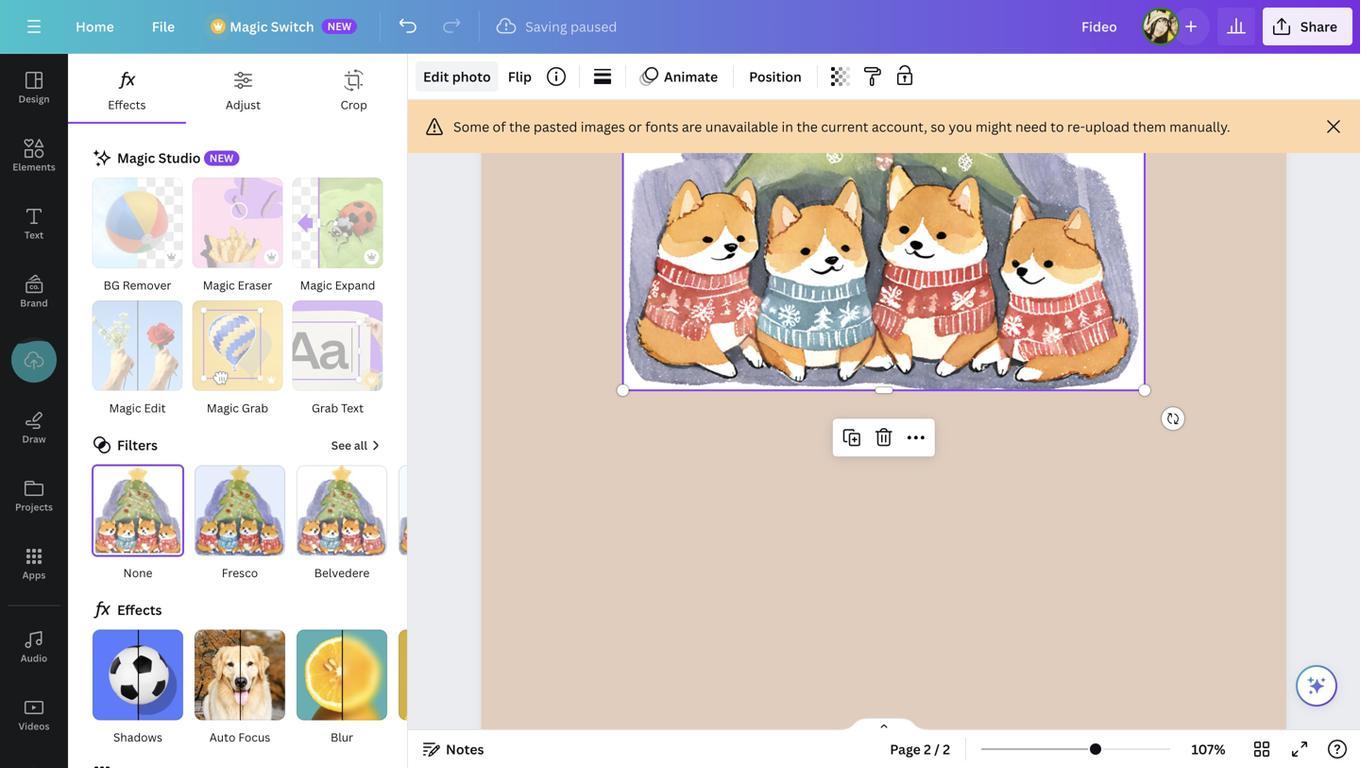 Task type: vqa. For each thing, say whether or not it's contained in the screenshot.
Apps button
yes



Task type: locate. For each thing, give the bounding box(es) containing it.
file button
[[137, 8, 190, 45]]

focus
[[238, 730, 270, 745]]

bg
[[104, 277, 120, 293]]

account,
[[872, 118, 928, 136]]

the right of
[[509, 118, 531, 136]]

crop button
[[301, 54, 407, 122]]

adjust
[[226, 97, 261, 112]]

1 grab from the left
[[242, 400, 268, 416]]

0 vertical spatial new
[[328, 19, 352, 33]]

duotone button
[[397, 629, 491, 748]]

new right switch
[[328, 19, 352, 33]]

grab left grab text
[[242, 400, 268, 416]]

text button
[[0, 190, 68, 258]]

text up brand button
[[24, 229, 44, 241]]

2 right /
[[943, 740, 951, 758]]

magic left expand
[[300, 277, 332, 293]]

elements
[[13, 161, 55, 173]]

grab
[[242, 400, 268, 416], [312, 400, 338, 416]]

new right studio
[[210, 151, 234, 165]]

brand button
[[0, 258, 68, 326]]

page 2 / 2
[[890, 740, 951, 758]]

1 the from the left
[[509, 118, 531, 136]]

edit
[[423, 68, 449, 86], [144, 400, 166, 416]]

0 vertical spatial effects
[[108, 97, 146, 112]]

edit inside button
[[144, 400, 166, 416]]

none button
[[91, 465, 185, 584]]

/
[[935, 740, 940, 758]]

1 horizontal spatial 2
[[943, 740, 951, 758]]

magic grab
[[207, 400, 268, 416]]

edit up filters
[[144, 400, 166, 416]]

text
[[24, 229, 44, 241], [341, 400, 364, 416]]

or
[[629, 118, 642, 136]]

1 horizontal spatial edit
[[423, 68, 449, 86]]

saving paused status
[[488, 15, 627, 38]]

magic eraser button
[[191, 177, 284, 296]]

the right the in
[[797, 118, 818, 136]]

draw button
[[0, 394, 68, 462]]

magic right 'magic edit'
[[207, 400, 239, 416]]

1 vertical spatial edit
[[144, 400, 166, 416]]

filters
[[117, 436, 158, 454]]

2 the from the left
[[797, 118, 818, 136]]

notes
[[446, 740, 484, 758]]

effects inside button
[[108, 97, 146, 112]]

edit inside popup button
[[423, 68, 449, 86]]

switch
[[271, 17, 314, 35]]

magic left studio
[[117, 149, 155, 167]]

magic for magic edit
[[109, 400, 141, 416]]

fresco button
[[193, 465, 287, 584]]

photo
[[452, 68, 491, 86]]

auto
[[209, 730, 236, 745]]

duotone
[[420, 730, 468, 745]]

share button
[[1263, 8, 1353, 45]]

projects
[[15, 501, 53, 514]]

home
[[76, 17, 114, 35]]

2 2 from the left
[[943, 740, 951, 758]]

magic left switch
[[230, 17, 268, 35]]

grab inside button
[[242, 400, 268, 416]]

notes button
[[416, 734, 492, 764]]

0 horizontal spatial text
[[24, 229, 44, 241]]

magic grab button
[[191, 300, 284, 419]]

1 horizontal spatial the
[[797, 118, 818, 136]]

canva assistant image
[[1306, 675, 1328, 697]]

magic inside main menu bar
[[230, 17, 268, 35]]

shadows
[[113, 730, 163, 745]]

grab text
[[312, 400, 364, 416]]

audio button
[[0, 613, 68, 681]]

new inside main menu bar
[[328, 19, 352, 33]]

0 vertical spatial text
[[24, 229, 44, 241]]

animate
[[664, 68, 718, 86]]

grab up see
[[312, 400, 338, 416]]

side panel tab list
[[0, 54, 68, 768]]

magic for magic studio new
[[117, 149, 155, 167]]

text inside button
[[24, 229, 44, 241]]

text up see all
[[341, 400, 364, 416]]

saving paused
[[526, 17, 617, 35]]

1 vertical spatial text
[[341, 400, 364, 416]]

see all
[[331, 438, 368, 453]]

effects
[[108, 97, 146, 112], [117, 601, 162, 619]]

2 grab from the left
[[312, 400, 338, 416]]

effects up magic studio new
[[108, 97, 146, 112]]

unavailable
[[706, 118, 779, 136]]

edit photo
[[423, 68, 491, 86]]

share
[[1301, 17, 1338, 35]]

1 vertical spatial new
[[210, 151, 234, 165]]

2
[[924, 740, 932, 758], [943, 740, 951, 758]]

0 horizontal spatial new
[[210, 151, 234, 165]]

edit left 'photo'
[[423, 68, 449, 86]]

pasted
[[534, 118, 578, 136]]

need
[[1016, 118, 1048, 136]]

effects button
[[68, 54, 186, 122]]

0 horizontal spatial grab
[[242, 400, 268, 416]]

1 vertical spatial effects
[[117, 601, 162, 619]]

1 horizontal spatial new
[[328, 19, 352, 33]]

0 horizontal spatial the
[[509, 118, 531, 136]]

0 horizontal spatial edit
[[144, 400, 166, 416]]

home link
[[60, 8, 129, 45]]

magic left eraser at top
[[203, 277, 235, 293]]

magic for magic switch
[[230, 17, 268, 35]]

magic for magic grab
[[207, 400, 239, 416]]

1 horizontal spatial text
[[341, 400, 364, 416]]

2 left /
[[924, 740, 932, 758]]

new
[[328, 19, 352, 33], [210, 151, 234, 165]]

magic up filters
[[109, 400, 141, 416]]

file
[[152, 17, 175, 35]]

them
[[1133, 118, 1167, 136]]

1 horizontal spatial grab
[[312, 400, 338, 416]]

fonts
[[645, 118, 679, 136]]

you
[[949, 118, 973, 136]]

flip button
[[501, 61, 540, 92]]

magic
[[230, 17, 268, 35], [117, 149, 155, 167], [203, 277, 235, 293], [300, 277, 332, 293], [109, 400, 141, 416], [207, 400, 239, 416]]

animate button
[[634, 61, 726, 92]]

0 vertical spatial edit
[[423, 68, 449, 86]]

0 horizontal spatial 2
[[924, 740, 932, 758]]

the
[[509, 118, 531, 136], [797, 118, 818, 136]]

effects down the none
[[117, 601, 162, 619]]

draw
[[22, 433, 46, 445]]

auto focus
[[209, 730, 270, 745]]

magic studio new
[[117, 149, 234, 167]]

shadows button
[[91, 629, 185, 748]]



Task type: describe. For each thing, give the bounding box(es) containing it.
magic expand
[[300, 277, 375, 293]]

page 2 / 2 button
[[883, 734, 958, 764]]

fresco
[[222, 565, 258, 581]]

uploads button
[[0, 326, 68, 403]]

magic eraser
[[203, 277, 272, 293]]

expand
[[335, 277, 375, 293]]

current
[[821, 118, 869, 136]]

Design title text field
[[1067, 8, 1135, 45]]

1 2 from the left
[[924, 740, 932, 758]]

see
[[331, 438, 352, 453]]

bg remover button
[[91, 177, 184, 296]]

grab text button
[[291, 300, 384, 419]]

brand
[[20, 297, 48, 309]]

are
[[682, 118, 702, 136]]

107%
[[1192, 740, 1226, 758]]

new inside magic studio new
[[210, 151, 234, 165]]

elements button
[[0, 122, 68, 190]]

page
[[890, 740, 921, 758]]

see all button
[[329, 434, 385, 457]]

show pages image
[[839, 717, 930, 732]]

magic switch
[[230, 17, 314, 35]]

projects button
[[0, 462, 68, 530]]

might
[[976, 118, 1012, 136]]

magic edit
[[109, 400, 166, 416]]

to
[[1051, 118, 1064, 136]]

position
[[749, 68, 802, 86]]

blur button
[[295, 629, 389, 748]]

all
[[354, 438, 368, 453]]

some
[[454, 118, 490, 136]]

videos
[[18, 720, 50, 733]]

none
[[123, 565, 153, 581]]

saving
[[526, 17, 567, 35]]

magic for magic expand
[[300, 277, 332, 293]]

magic edit button
[[91, 300, 184, 419]]

magic for magic eraser
[[203, 277, 235, 293]]

apps button
[[0, 530, 68, 598]]

audio
[[20, 652, 48, 665]]

uploads
[[15, 373, 53, 386]]

eraser
[[238, 277, 272, 293]]

auto focus button
[[193, 629, 287, 748]]

crop
[[341, 97, 367, 112]]

grab inside button
[[312, 400, 338, 416]]

edit photo button
[[416, 61, 499, 92]]

of
[[493, 118, 506, 136]]

main menu bar
[[0, 0, 1361, 54]]

so
[[931, 118, 946, 136]]

some of the pasted images or fonts are unavailable in the current account, so you might need to re-upload them manually.
[[454, 118, 1231, 136]]

in
[[782, 118, 794, 136]]

position button
[[742, 61, 810, 92]]

design
[[18, 93, 50, 105]]

paused
[[571, 17, 617, 35]]

belvedere button
[[295, 465, 389, 584]]

videos button
[[0, 681, 68, 749]]

apps
[[22, 569, 46, 582]]

re-
[[1068, 118, 1086, 136]]

bg remover
[[104, 277, 171, 293]]

upload
[[1086, 118, 1130, 136]]

studio
[[158, 149, 201, 167]]

design button
[[0, 54, 68, 122]]

blur
[[331, 730, 353, 745]]

images
[[581, 118, 625, 136]]

manually.
[[1170, 118, 1231, 136]]

text inside button
[[341, 400, 364, 416]]

belvedere
[[314, 565, 370, 581]]

remover
[[123, 277, 171, 293]]

107% button
[[1178, 734, 1240, 764]]

flip
[[508, 68, 532, 86]]



